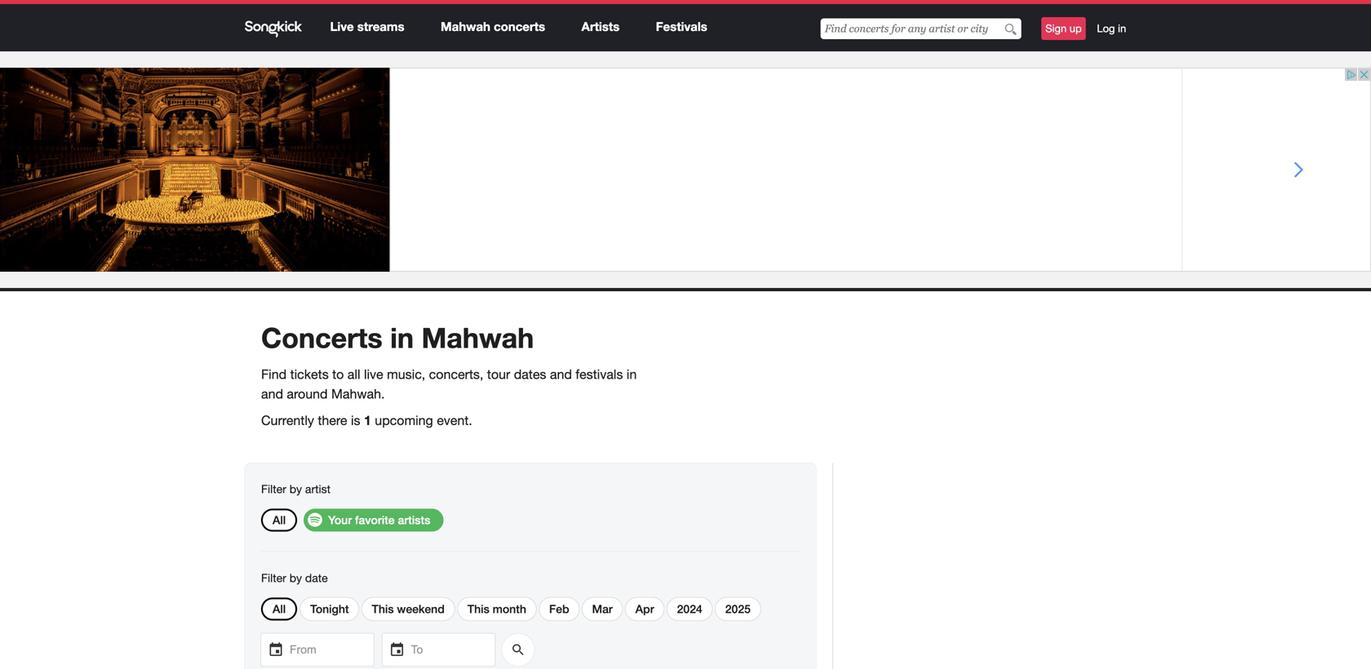 Task type: locate. For each thing, give the bounding box(es) containing it.
in up music,
[[390, 321, 414, 354]]

1 all from the top
[[273, 514, 286, 527]]

this
[[372, 603, 394, 616], [468, 603, 490, 616]]

2 ... image from the left
[[387, 642, 404, 657]]

by for date
[[290, 572, 302, 585]]

and down find
[[261, 387, 283, 402]]

0 horizontal spatial and
[[261, 387, 283, 402]]

None submit
[[502, 634, 535, 667]]

0 vertical spatial all
[[273, 514, 286, 527]]

0 vertical spatial by
[[290, 483, 302, 496]]

1 vertical spatial all link
[[273, 603, 286, 616]]

1
[[364, 413, 371, 428]]

2 all link from the top
[[273, 603, 286, 616]]

in
[[1118, 22, 1127, 35], [390, 321, 414, 354], [627, 367, 637, 382]]

all
[[273, 514, 286, 527], [273, 603, 286, 616]]

mahwah concerts
[[441, 19, 545, 34]]

1 this from the left
[[372, 603, 394, 616]]

month
[[493, 603, 527, 616]]

tickets
[[290, 367, 329, 382]]

filter
[[261, 483, 286, 496], [261, 572, 286, 585]]

festivals
[[656, 19, 708, 34]]

tonight link
[[310, 603, 349, 616]]

sign
[[1046, 22, 1067, 35]]

2 this from the left
[[468, 603, 490, 616]]

artists link
[[582, 19, 620, 34]]

all
[[348, 367, 360, 382]]

0 vertical spatial and
[[550, 367, 572, 382]]

... image down filter by date
[[265, 642, 282, 657]]

1 ... image from the left
[[265, 642, 282, 657]]

1 all link from the top
[[273, 514, 286, 527]]

... image down this weekend
[[387, 642, 404, 657]]

artists
[[582, 19, 620, 34]]

0 vertical spatial in
[[1118, 22, 1127, 35]]

0 horizontal spatial ... image
[[265, 642, 282, 657]]

filter by artist
[[261, 483, 331, 496]]

2 vertical spatial in
[[627, 367, 637, 382]]

mahwah left the concerts
[[441, 19, 491, 34]]

Find concerts for any artist or city search field
[[821, 18, 1022, 39]]

log in link
[[1097, 21, 1127, 36]]

0 vertical spatial all link
[[273, 514, 286, 527]]

dates
[[514, 367, 547, 382]]

1 vertical spatial by
[[290, 572, 302, 585]]

in for log
[[1118, 22, 1127, 35]]

find tickets to all live music, concerts, tour dates and festivals in and around mahwah.
[[261, 367, 637, 402]]

1 vertical spatial in
[[390, 321, 414, 354]]

live streams link
[[330, 19, 405, 34]]

1 vertical spatial all
[[273, 603, 286, 616]]

sign up
[[1046, 22, 1082, 35]]

mar link
[[592, 603, 613, 616]]

2 all from the top
[[273, 603, 286, 616]]

around
[[287, 387, 328, 402]]

tour
[[487, 367, 510, 382]]

live
[[364, 367, 383, 382]]

1 filter from the top
[[261, 483, 286, 496]]

... image
[[265, 642, 282, 657], [387, 642, 404, 657]]

advertisement element
[[0, 68, 1372, 272]]

1 vertical spatial and
[[261, 387, 283, 402]]

filter left date on the bottom of page
[[261, 572, 286, 585]]

mahwah up tour
[[422, 321, 534, 354]]

in right log
[[1118, 22, 1127, 35]]

this left month
[[468, 603, 490, 616]]

0 horizontal spatial this
[[372, 603, 394, 616]]

currently
[[261, 413, 314, 428]]

this month link
[[468, 603, 527, 616]]

by left artist
[[290, 483, 302, 496]]

filter for filter by artist
[[261, 483, 286, 496]]

1 horizontal spatial ... image
[[387, 642, 404, 657]]

this left weekend
[[372, 603, 394, 616]]

all down filter by artist
[[273, 514, 286, 527]]

2025
[[726, 603, 751, 616]]

2 horizontal spatial in
[[1118, 22, 1127, 35]]

concerts
[[494, 19, 545, 34]]

find
[[261, 367, 287, 382]]

search image
[[1005, 23, 1017, 36]]

mahwah
[[441, 19, 491, 34], [422, 321, 534, 354]]

1 vertical spatial filter
[[261, 572, 286, 585]]

this month
[[468, 603, 527, 616]]

2 by from the top
[[290, 572, 302, 585]]

0 vertical spatial filter
[[261, 483, 286, 496]]

your favorite artists
[[328, 514, 431, 527]]

1 by from the top
[[290, 483, 302, 496]]

2 filter from the top
[[261, 572, 286, 585]]

and
[[550, 367, 572, 382], [261, 387, 283, 402]]

0 horizontal spatial in
[[390, 321, 414, 354]]

in inside find tickets to all live music, concerts, tour dates and festivals in and around mahwah.
[[627, 367, 637, 382]]

1 horizontal spatial and
[[550, 367, 572, 382]]

by
[[290, 483, 302, 496], [290, 572, 302, 585]]

concerts,
[[429, 367, 484, 382]]

all link down filter by date
[[273, 603, 286, 616]]

all link down filter by artist
[[273, 514, 286, 527]]

by left date on the bottom of page
[[290, 572, 302, 585]]

date
[[305, 572, 328, 585]]

1 horizontal spatial this
[[468, 603, 490, 616]]

in right festivals
[[627, 367, 637, 382]]

1 horizontal spatial in
[[627, 367, 637, 382]]

up
[[1070, 22, 1082, 35]]

filter left artist
[[261, 483, 286, 496]]

your favorite artists button
[[304, 509, 444, 532]]

artists
[[398, 514, 431, 527]]

and right dates
[[550, 367, 572, 382]]

all down filter by date
[[273, 603, 286, 616]]

concerts in mahwah
[[261, 321, 534, 354]]

music,
[[387, 367, 426, 382]]

all link
[[273, 514, 286, 527], [273, 603, 286, 616]]

upcoming
[[375, 413, 433, 428]]



Task type: vqa. For each thing, say whether or not it's contained in the screenshot.
THE PLAY
no



Task type: describe. For each thing, give the bounding box(es) containing it.
1 vertical spatial mahwah
[[422, 321, 534, 354]]

mahwah.
[[331, 387, 385, 402]]

all for filter by date
[[273, 603, 286, 616]]

all link for filter by artist
[[273, 514, 286, 527]]

apr link
[[636, 603, 654, 616]]

festivals
[[576, 367, 623, 382]]

live
[[330, 19, 354, 34]]

all link for filter by date
[[273, 603, 286, 616]]

your
[[328, 514, 352, 527]]

From text field
[[261, 634, 374, 667]]

this weekend
[[372, 603, 445, 616]]

tonight
[[310, 603, 349, 616]]

apr
[[636, 603, 654, 616]]

... image for from text field
[[265, 642, 282, 657]]

weekend
[[397, 603, 445, 616]]

currently there is 1 upcoming event.
[[261, 413, 473, 428]]

... image for to text field
[[387, 642, 404, 657]]

log in
[[1097, 22, 1127, 35]]

To text field
[[382, 634, 495, 667]]

this weekend link
[[372, 603, 445, 616]]

feb link
[[549, 603, 569, 616]]

2024
[[677, 603, 703, 616]]

by for artist
[[290, 483, 302, 496]]

filter for filter by date
[[261, 572, 286, 585]]

2024 link
[[677, 603, 703, 616]]

2025 link
[[726, 603, 751, 616]]

there
[[318, 413, 347, 428]]

artist
[[305, 483, 331, 496]]

all for filter by artist
[[273, 514, 286, 527]]

0 vertical spatial mahwah
[[441, 19, 491, 34]]

filter by date
[[261, 572, 328, 585]]

festivals link
[[656, 19, 708, 34]]

mahwah concerts link
[[441, 19, 545, 34]]

feb
[[549, 603, 569, 616]]

is
[[351, 413, 360, 428]]

log
[[1097, 22, 1115, 35]]

streams
[[357, 19, 405, 34]]

sign up link
[[1042, 17, 1086, 40]]

this for this month
[[468, 603, 490, 616]]

concerts
[[261, 321, 383, 354]]

favorite
[[355, 514, 395, 527]]

event.
[[437, 413, 473, 428]]

in for concerts
[[390, 321, 414, 354]]

to
[[332, 367, 344, 382]]

live streams
[[330, 19, 405, 34]]

mar
[[592, 603, 613, 616]]

this for this weekend
[[372, 603, 394, 616]]



